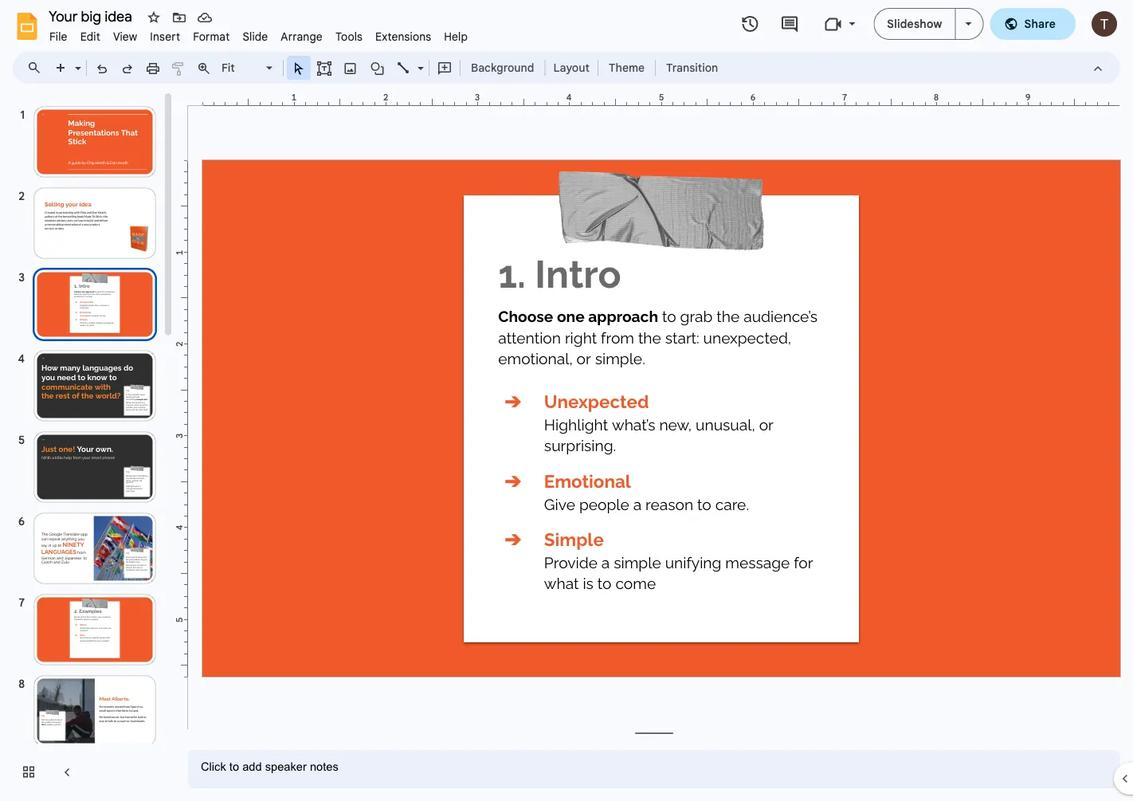 Task type: locate. For each thing, give the bounding box(es) containing it.
slide
[[243, 29, 268, 43]]

menu bar containing file
[[43, 21, 474, 47]]

extensions
[[376, 29, 431, 43]]

menu bar
[[43, 21, 474, 47]]

tools
[[335, 29, 363, 43]]

layout button
[[549, 56, 595, 80]]

presentation options image
[[966, 22, 972, 26]]

navigation
[[0, 90, 175, 801]]

Zoom field
[[217, 57, 280, 80]]

share button
[[990, 8, 1076, 40]]

Star checkbox
[[143, 6, 165, 29]]

Rename text field
[[43, 6, 141, 26]]

transition
[[666, 61, 718, 75]]

arrange
[[281, 29, 323, 43]]

insert image image
[[342, 57, 360, 79]]

new slide with layout image
[[71, 57, 81, 63]]

edit
[[80, 29, 100, 43]]

layout
[[554, 61, 590, 75]]

application
[[0, 0, 1133, 801]]

insert
[[150, 29, 180, 43]]

menu bar inside menu bar banner
[[43, 21, 474, 47]]

select line image
[[414, 57, 424, 63]]



Task type: describe. For each thing, give the bounding box(es) containing it.
file menu item
[[43, 27, 74, 46]]

background button
[[464, 56, 542, 80]]

help
[[444, 29, 468, 43]]

Menus field
[[20, 57, 55, 79]]

view
[[113, 29, 137, 43]]

background
[[471, 61, 534, 75]]

arrange menu item
[[274, 27, 329, 46]]

share
[[1025, 17, 1056, 31]]

main toolbar
[[47, 56, 726, 80]]

transition button
[[659, 56, 725, 80]]

format
[[193, 29, 230, 43]]

edit menu item
[[74, 27, 107, 46]]

application containing slideshow
[[0, 0, 1133, 801]]

view menu item
[[107, 27, 144, 46]]

slide menu item
[[236, 27, 274, 46]]

file
[[49, 29, 67, 43]]

menu bar banner
[[0, 0, 1133, 801]]

extensions menu item
[[369, 27, 438, 46]]

format menu item
[[187, 27, 236, 46]]

slideshow
[[887, 17, 943, 31]]

theme button
[[602, 56, 652, 80]]

slideshow button
[[874, 8, 956, 40]]

help menu item
[[438, 27, 474, 46]]

insert menu item
[[144, 27, 187, 46]]

theme
[[609, 61, 645, 75]]

tools menu item
[[329, 27, 369, 46]]

shape image
[[369, 57, 387, 79]]

Zoom text field
[[219, 57, 264, 79]]



Task type: vqa. For each thing, say whether or not it's contained in the screenshot.
Slideshow
yes



